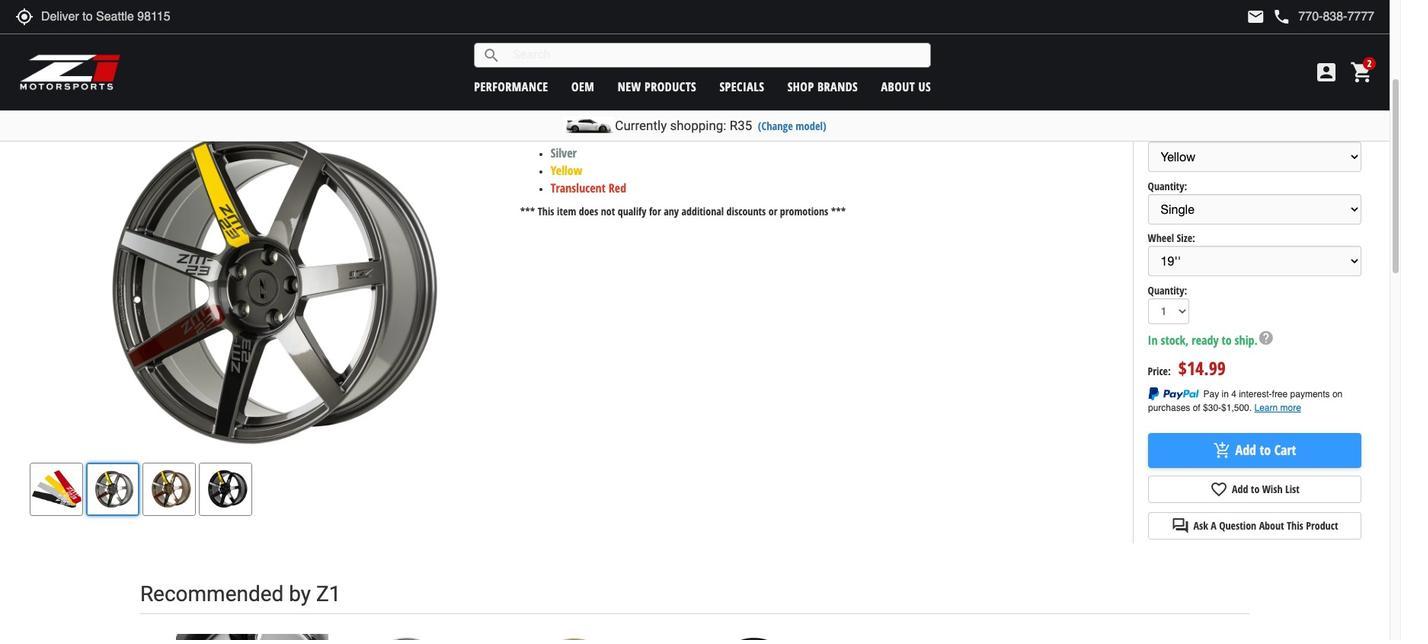 Task type: vqa. For each thing, say whether or not it's contained in the screenshot.
The Promotions
yes



Task type: locate. For each thing, give the bounding box(es) containing it.
z1 up easy
[[898, 42, 909, 59]]

about
[[881, 78, 915, 95], [1259, 518, 1284, 533]]

the
[[790, 44, 807, 58], [941, 61, 958, 75], [1211, 92, 1225, 103], [1239, 106, 1253, 117]]

or right discounts
[[768, 204, 777, 219]]

of
[[884, 44, 895, 58], [1227, 106, 1236, 117]]

0 vertical spatial or
[[911, 79, 922, 92]]

to up vinyl
[[679, 44, 690, 58]]

stock,
[[1161, 332, 1189, 349]]

about us
[[881, 78, 931, 95]]

***
[[520, 204, 535, 219], [831, 204, 846, 219]]

vinyl
[[689, 61, 714, 75]]

0 horizontal spatial about
[[881, 78, 915, 95]]

1 vertical spatial of
[[1227, 106, 1236, 117]]

0 horizontal spatial or
[[768, 204, 777, 219]]

0 horizontal spatial this
[[538, 204, 554, 219]]

the inside these decals were designed to accurately match the spoke profile of z1 zm-23 wheels
[[790, 44, 807, 58]]

is up the install.
[[1050, 44, 1059, 58]]

2 *** from the left
[[831, 204, 846, 219]]

unsure
[[1148, 106, 1178, 117]]

for left the 18''
[[869, 79, 883, 92]]

mail phone
[[1247, 8, 1291, 26]]

and
[[568, 61, 589, 75], [781, 61, 801, 75], [858, 61, 879, 75], [743, 79, 764, 92]]

quantity:
[[1148, 179, 1187, 193], [1148, 283, 1187, 298]]

size:
[[1177, 231, 1195, 245]]

translucent
[[551, 179, 606, 196]]

*** this item does not qualify for any additional discounts or promotions ***
[[520, 204, 846, 219]]

0 horizontal spatial is
[[882, 61, 891, 75]]

0 horizontal spatial of
[[884, 44, 895, 58]]

to inside these decals were designed to accurately match the spoke profile of z1 zm-23 wheels
[[679, 44, 690, 58]]

available in these colors:
[[520, 102, 639, 119]]

colors
[[707, 79, 740, 92]]

1 vertical spatial is
[[882, 61, 891, 75]]

price:
[[1148, 364, 1171, 378]]

the down z1 zm-23 wheels link
[[941, 61, 958, 75]]

z1
[[898, 42, 909, 59], [316, 582, 341, 607]]

1 horizontal spatial any
[[1209, 106, 1225, 117]]

install.
[[1046, 61, 1081, 75]]

be
[[791, 79, 804, 92]]

1 vertical spatial any
[[664, 204, 679, 219]]

0 horizontal spatial are
[[598, 79, 615, 92]]

designed
[[625, 44, 675, 58]]

about
[[1180, 106, 1206, 117]]

please
[[1148, 92, 1177, 103]]

0 horizontal spatial z1
[[316, 582, 341, 607]]

0 vertical spatial decals
[[557, 44, 592, 58]]

the left spoke
[[790, 44, 807, 58]]

0 vertical spatial add
[[1235, 441, 1256, 459]]

0 vertical spatial z1
[[898, 42, 909, 59]]

add inside add_shopping_cart add to cart
[[1235, 441, 1256, 459]]

in
[[669, 79, 678, 92], [567, 102, 576, 119]]

in left these
[[567, 102, 576, 119]]

model)
[[796, 119, 826, 133]]

and down long
[[743, 79, 764, 92]]

each
[[986, 44, 1014, 58]]

for up colors
[[717, 61, 732, 75]]

these
[[520, 44, 553, 58]]

this left "item"
[[538, 204, 554, 219]]

1 horizontal spatial of
[[1227, 106, 1236, 117]]

please review the product description if you are unsure about any of the options below.
[[1148, 92, 1358, 117]]

add right favorite_border
[[1232, 482, 1248, 496]]

1 vertical spatial decals
[[559, 79, 594, 92]]

to down decal on the top of the page
[[1032, 61, 1042, 75]]

1 vertical spatial quantity:
[[1148, 283, 1187, 298]]

is
[[1050, 44, 1059, 58], [882, 61, 891, 75]]

decals
[[557, 44, 592, 58], [559, 79, 594, 92]]

decals up the available in these colors:
[[559, 79, 594, 92]]

1 horizontal spatial this
[[1287, 518, 1303, 533]]

if
[[1317, 92, 1322, 103]]

are inside . each decal is made from uv and weather-resistant vinyl for long life and durability and is easy for the average joe to install. spoke decals are available in four colors and can be purchased for 18'' or 19'' wheels.
[[598, 79, 615, 92]]

the right the review
[[1211, 92, 1225, 103]]

spoke
[[520, 79, 555, 92]]

1 vertical spatial z1
[[316, 582, 341, 607]]

shop brands
[[788, 78, 858, 95]]

1 vertical spatial about
[[1259, 518, 1284, 533]]

phone link
[[1273, 8, 1374, 26]]

*** right 'promotions'
[[831, 204, 846, 219]]

favorite_border
[[1210, 480, 1228, 499]]

joe
[[1008, 61, 1028, 75]]

color:
[[1173, 127, 1197, 141]]

Search search field
[[501, 43, 930, 67]]

shopping_cart
[[1350, 60, 1374, 85]]

mail link
[[1247, 8, 1265, 26]]

to left wish
[[1251, 482, 1260, 496]]

0 vertical spatial about
[[881, 78, 915, 95]]

0 vertical spatial is
[[1050, 44, 1059, 58]]

add inside 'favorite_border add to wish list'
[[1232, 482, 1248, 496]]

to left ship.
[[1222, 332, 1232, 349]]

1 horizontal spatial is
[[1050, 44, 1059, 58]]

add
[[1235, 441, 1256, 459], [1232, 482, 1248, 496]]

are down weather-
[[598, 79, 615, 92]]

by
[[289, 582, 311, 607]]

and up oem link
[[568, 61, 589, 75]]

1 vertical spatial this
[[1287, 518, 1303, 533]]

of up easy
[[884, 44, 895, 58]]

review
[[1180, 92, 1209, 103]]

about down easy
[[881, 78, 915, 95]]

in inside . each decal is made from uv and weather-resistant vinyl for long life and durability and is easy for the average joe to install. spoke decals are available in four colors and can be purchased for 18'' or 19'' wheels.
[[669, 79, 678, 92]]

any right the about
[[1209, 106, 1225, 117]]

about right question
[[1259, 518, 1284, 533]]

account_box
[[1314, 60, 1339, 85]]

new products
[[618, 78, 696, 95]]

durability
[[805, 61, 855, 75]]

ready
[[1192, 332, 1219, 349]]

new
[[618, 78, 641, 95]]

0 horizontal spatial any
[[664, 204, 679, 219]]

product
[[1228, 92, 1262, 103]]

in left four
[[669, 79, 678, 92]]

1 horizontal spatial ***
[[831, 204, 846, 219]]

of down product
[[1227, 106, 1236, 117]]

0 vertical spatial any
[[1209, 106, 1225, 117]]

to inside 'favorite_border add to wish list'
[[1251, 482, 1260, 496]]

question_answer
[[1171, 517, 1190, 535]]

quantity: up wheel size:
[[1148, 179, 1187, 193]]

not
[[601, 204, 615, 219]]

z1 right 'by'
[[316, 582, 341, 607]]

decal
[[1017, 44, 1047, 58]]

*** left "item"
[[520, 204, 535, 219]]

add for add to wish list
[[1232, 482, 1248, 496]]

1 horizontal spatial about
[[1259, 518, 1284, 533]]

long
[[735, 61, 759, 75]]

to left cart
[[1260, 441, 1271, 459]]

add right add_shopping_cart
[[1235, 441, 1256, 459]]

the down product
[[1239, 106, 1253, 117]]

wheels.
[[949, 79, 990, 92]]

1 horizontal spatial are
[[1344, 92, 1358, 103]]

shopping_cart link
[[1346, 60, 1374, 85]]

performance link
[[474, 78, 548, 95]]

0 vertical spatial of
[[884, 44, 895, 58]]

are right you
[[1344, 92, 1358, 103]]

0 horizontal spatial ***
[[520, 204, 535, 219]]

is up the 18''
[[882, 61, 891, 75]]

1 horizontal spatial z1
[[898, 42, 909, 59]]

wheel size:
[[1148, 231, 1195, 245]]

2 quantity: from the top
[[1148, 283, 1187, 298]]

quantity: up stock,
[[1148, 283, 1187, 298]]

decals up uv
[[557, 44, 592, 58]]

0 vertical spatial in
[[669, 79, 678, 92]]

recommended by z1
[[140, 582, 341, 607]]

qualify
[[618, 204, 646, 219]]

z1 zm-23 wheels link
[[898, 42, 979, 59]]

are
[[598, 79, 615, 92], [1344, 92, 1358, 103]]

or right the 18''
[[911, 79, 922, 92]]

decal
[[1148, 127, 1170, 141]]

0 vertical spatial quantity:
[[1148, 179, 1187, 193]]

1 vertical spatial add
[[1232, 482, 1248, 496]]

description
[[1265, 92, 1315, 103]]

weather-
[[592, 61, 640, 75]]

0 horizontal spatial in
[[567, 102, 576, 119]]

or inside . each decal is made from uv and weather-resistant vinyl for long life and durability and is easy for the average joe to install. spoke decals are available in four colors and can be purchased for 18'' or 19'' wheels.
[[911, 79, 922, 92]]

promotions
[[780, 204, 828, 219]]

add for add to cart
[[1235, 441, 1256, 459]]

for up the 19''
[[923, 61, 938, 75]]

or
[[911, 79, 922, 92], [768, 204, 777, 219]]

favorite_border add to wish list
[[1210, 480, 1300, 499]]

yellow
[[551, 162, 582, 179]]

to
[[679, 44, 690, 58], [1032, 61, 1042, 75], [1222, 332, 1232, 349], [1260, 441, 1271, 459], [1251, 482, 1260, 496]]

any left the additional
[[664, 204, 679, 219]]

1 horizontal spatial or
[[911, 79, 922, 92]]

this left product
[[1287, 518, 1303, 533]]

1 horizontal spatial in
[[669, 79, 678, 92]]

1 quantity: from the top
[[1148, 179, 1187, 193]]

ask
[[1193, 518, 1208, 533]]



Task type: describe. For each thing, give the bounding box(es) containing it.
.
[[979, 44, 983, 58]]

red
[[609, 179, 626, 196]]

to inside add_shopping_cart add to cart
[[1260, 441, 1271, 459]]

specials
[[720, 78, 764, 95]]

and up be
[[781, 61, 801, 75]]

shopping:
[[670, 118, 726, 133]]

and down the profile
[[858, 61, 879, 75]]

uv
[[548, 61, 565, 75]]

19''
[[925, 79, 945, 92]]

available
[[618, 79, 666, 92]]

this inside question_answer ask a question about this product
[[1287, 518, 1303, 533]]

of inside these decals were designed to accurately match the spoke profile of z1 zm-23 wheels
[[884, 44, 895, 58]]

for right qualify
[[649, 204, 661, 219]]

below.
[[1291, 106, 1320, 117]]

decal color:
[[1148, 127, 1197, 141]]

to inside . each decal is made from uv and weather-resistant vinyl for long life and durability and is easy for the average joe to install. spoke decals are available in four colors and can be purchased for 18'' or 19'' wheels.
[[1032, 61, 1042, 75]]

options
[[1255, 106, 1288, 117]]

easy
[[894, 61, 920, 75]]

help
[[1258, 330, 1274, 347]]

of inside please review the product description if you are unsure about any of the options below.
[[1227, 106, 1236, 117]]

purchased
[[808, 79, 865, 92]]

list
[[1285, 482, 1300, 496]]

r35
[[730, 118, 752, 133]]

in
[[1148, 332, 1158, 349]]

mail
[[1247, 8, 1265, 26]]

black
[[551, 127, 576, 144]]

ship.
[[1235, 332, 1258, 349]]

(change
[[758, 119, 793, 133]]

1 *** from the left
[[520, 204, 535, 219]]

shop
[[788, 78, 814, 95]]

add_shopping_cart
[[1213, 442, 1232, 460]]

1 vertical spatial in
[[567, 102, 576, 119]]

can
[[767, 79, 787, 92]]

$14.99
[[1178, 356, 1226, 381]]

phone
[[1273, 8, 1291, 26]]

these decals were designed to accurately match the spoke profile of z1 zm-23 wheels
[[520, 42, 979, 59]]

a
[[1211, 518, 1216, 533]]

wheel
[[1148, 231, 1174, 245]]

question_answer ask a question about this product
[[1171, 517, 1338, 535]]

recommended
[[140, 582, 284, 607]]

0 vertical spatial this
[[538, 204, 554, 219]]

my_location
[[15, 8, 34, 26]]

(change model) link
[[758, 119, 826, 133]]

colors:
[[608, 102, 639, 119]]

match
[[752, 44, 787, 58]]

life
[[762, 61, 778, 75]]

decals inside these decals were designed to accurately match the spoke profile of z1 zm-23 wheels
[[557, 44, 592, 58]]

available
[[520, 102, 564, 119]]

new products link
[[618, 78, 696, 95]]

currently
[[615, 118, 667, 133]]

question
[[1219, 518, 1256, 533]]

decals inside . each decal is made from uv and weather-resistant vinyl for long life and durability and is easy for the average joe to install. spoke decals are available in four colors and can be purchased for 18'' or 19'' wheels.
[[559, 79, 594, 92]]

in stock, ready to ship. help
[[1148, 330, 1274, 349]]

additional
[[681, 204, 724, 219]]

does
[[579, 204, 598, 219]]

profile
[[847, 44, 881, 58]]

products
[[645, 78, 696, 95]]

discounts
[[727, 204, 766, 219]]

z1 motorsports logo image
[[19, 53, 121, 91]]

oem link
[[571, 78, 594, 95]]

cart
[[1274, 441, 1296, 459]]

you
[[1325, 92, 1341, 103]]

about inside question_answer ask a question about this product
[[1259, 518, 1284, 533]]

currently shopping: r35 (change model)
[[615, 118, 826, 133]]

are inside please review the product description if you are unsure about any of the options below.
[[1344, 92, 1358, 103]]

any inside please review the product description if you are unsure about any of the options below.
[[1209, 106, 1225, 117]]

accurately
[[693, 44, 749, 58]]

to inside in stock, ready to ship. help
[[1222, 332, 1232, 349]]

brands
[[817, 78, 858, 95]]

average
[[962, 61, 1005, 75]]

. each decal is made from uv and weather-resistant vinyl for long life and durability and is easy for the average joe to install. spoke decals are available in four colors and can be purchased for 18'' or 19'' wheels.
[[520, 44, 1093, 92]]

about us link
[[881, 78, 931, 95]]

were
[[596, 44, 622, 58]]

price: $14.99
[[1148, 356, 1226, 381]]

spoke
[[811, 44, 844, 58]]

item
[[557, 204, 576, 219]]

1 vertical spatial or
[[768, 204, 777, 219]]

wish
[[1262, 482, 1283, 496]]

oem
[[571, 78, 594, 95]]

these
[[579, 102, 605, 119]]

the inside . each decal is made from uv and weather-resistant vinyl for long life and durability and is easy for the average joe to install. spoke decals are available in four colors and can be purchased for 18'' or 19'' wheels.
[[941, 61, 958, 75]]

add_shopping_cart add to cart
[[1213, 441, 1296, 460]]

search
[[482, 46, 501, 64]]

account_box link
[[1310, 60, 1342, 85]]

shop brands link
[[788, 78, 858, 95]]

four
[[682, 79, 703, 92]]

from
[[520, 61, 545, 75]]



